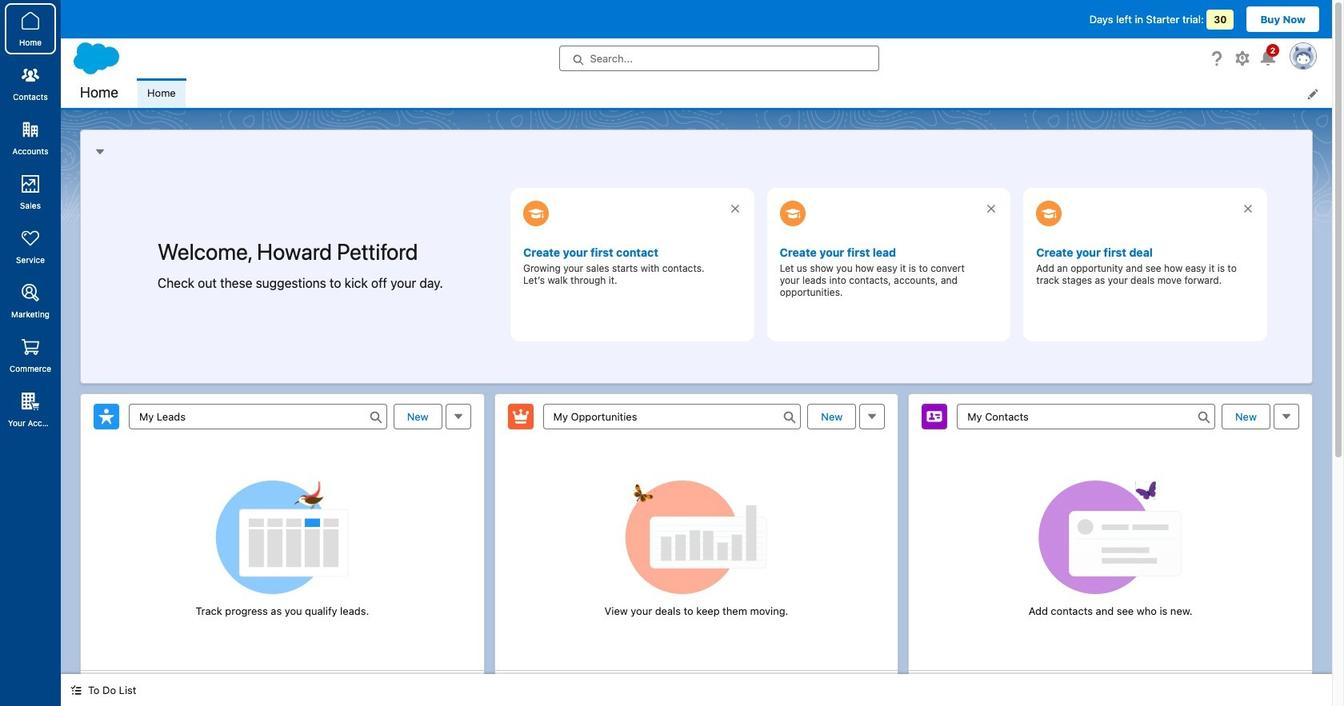 Task type: locate. For each thing, give the bounding box(es) containing it.
1 select an option text field from the left
[[129, 404, 387, 429]]

Select an Option text field
[[129, 404, 387, 429], [543, 404, 802, 429]]

list
[[138, 78, 1333, 108]]

1 horizontal spatial select an option text field
[[543, 404, 802, 429]]

0 horizontal spatial select an option text field
[[129, 404, 387, 429]]

text default image
[[70, 685, 82, 697]]

2 select an option text field from the left
[[543, 404, 802, 429]]



Task type: describe. For each thing, give the bounding box(es) containing it.
Select an Option text field
[[958, 404, 1216, 429]]



Task type: vqa. For each thing, say whether or not it's contained in the screenshot.
first SELECT AN OPTION text field from the right
yes



